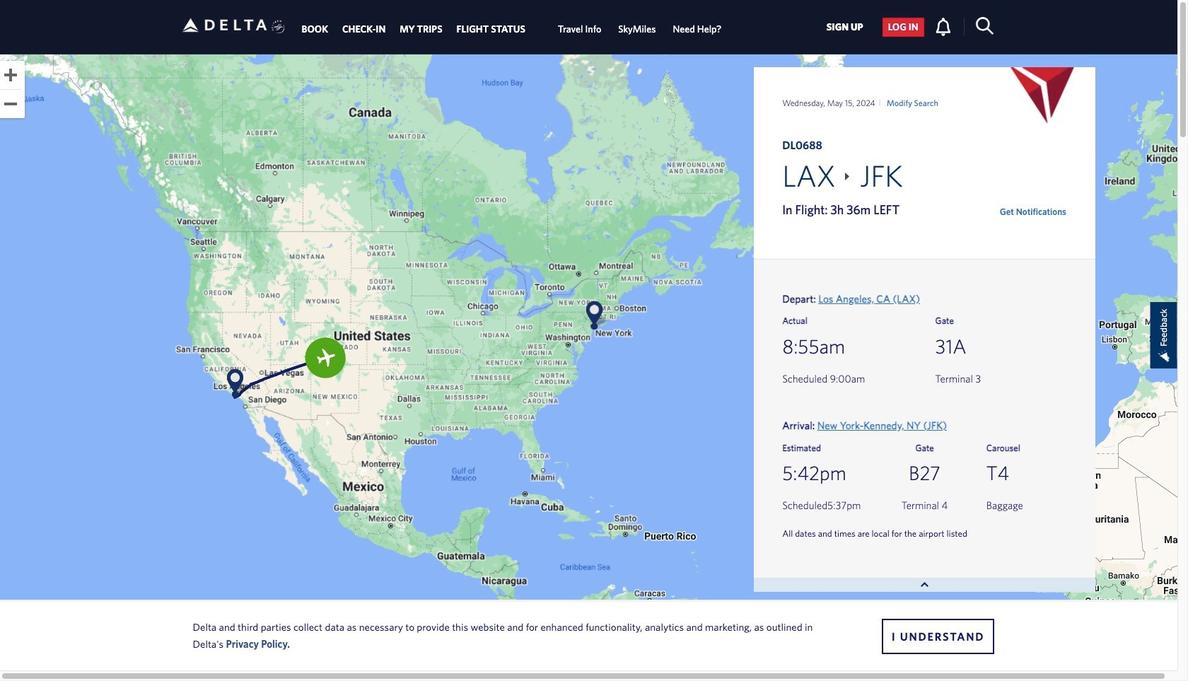 Task type: vqa. For each thing, say whether or not it's contained in the screenshot.
Skyteam Image
yes



Task type: locate. For each thing, give the bounding box(es) containing it.
tab list
[[295, 1, 730, 52]]



Task type: describe. For each thing, give the bounding box(es) containing it.
skyteam image
[[271, 5, 285, 49]]

delta air lines image
[[182, 3, 267, 47]]

google image
[[0, 669, 40, 681]]



